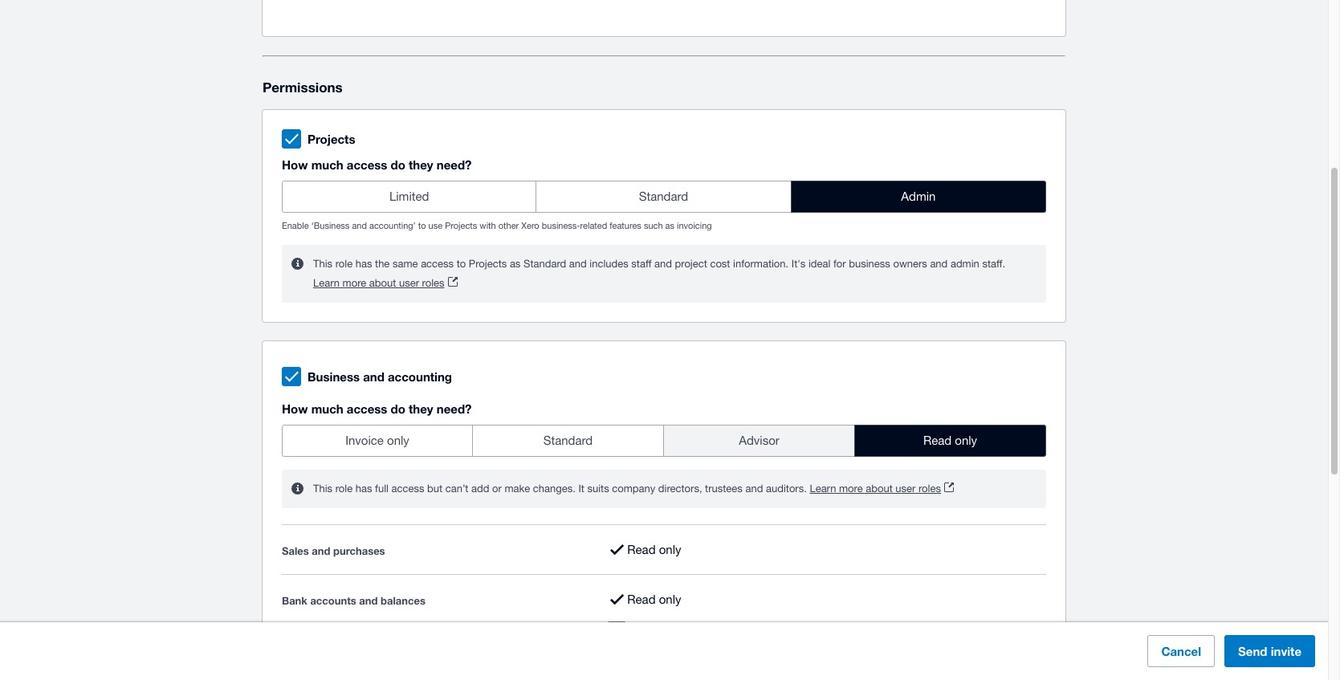 Task type: locate. For each thing, give the bounding box(es) containing it.
how up enable
[[282, 158, 308, 172]]

need? up use
[[437, 158, 472, 172]]

1 role from the top
[[336, 258, 353, 270]]

business-
[[542, 221, 581, 231]]

about
[[369, 277, 396, 289], [866, 483, 893, 495]]

1 vertical spatial this
[[313, 483, 333, 495]]

1 horizontal spatial user
[[896, 483, 916, 495]]

option group up directors,
[[282, 425, 1047, 457]]

0 horizontal spatial as
[[510, 258, 521, 270]]

1 this from the top
[[313, 258, 333, 270]]

0 vertical spatial has
[[356, 258, 372, 270]]

0 horizontal spatial learn more about user roles link
[[313, 274, 458, 293]]

has left full
[[356, 483, 372, 495]]

standard for limited
[[639, 190, 689, 203]]

1 vertical spatial much
[[311, 402, 344, 416]]

standard down "xero"
[[524, 258, 567, 270]]

invoice only
[[346, 434, 410, 448]]

0 horizontal spatial learn
[[313, 277, 340, 289]]

read only inside option group
[[924, 434, 978, 448]]

read
[[924, 434, 952, 448], [628, 543, 656, 557], [628, 593, 656, 607]]

this for projects
[[313, 258, 333, 270]]

learn
[[313, 277, 340, 289], [810, 483, 837, 495]]

need? for business and accounting
[[437, 402, 472, 416]]

1 vertical spatial to
[[457, 258, 466, 270]]

staff
[[632, 258, 652, 270]]

0 vertical spatial how much access do they need?
[[282, 158, 472, 172]]

they down accounting
[[409, 402, 434, 416]]

0 vertical spatial role
[[336, 258, 353, 270]]

2 vertical spatial read
[[628, 593, 656, 607]]

to down enable 'business and accounting' to use projects with other xero business-related features such as invoicing
[[457, 258, 466, 270]]

2 has from the top
[[356, 483, 372, 495]]

much up 'business
[[311, 158, 344, 172]]

projects
[[308, 132, 355, 146], [445, 221, 477, 231], [469, 258, 507, 270]]

and right the business
[[363, 370, 385, 384]]

1 vertical spatial read
[[628, 543, 656, 557]]

as right the such
[[666, 221, 675, 231]]

0 vertical spatial about
[[369, 277, 396, 289]]

with
[[480, 221, 496, 231]]

0 vertical spatial how
[[282, 158, 308, 172]]

0 vertical spatial user
[[399, 277, 419, 289]]

do up limited
[[391, 158, 406, 172]]

and
[[352, 221, 367, 231], [569, 258, 587, 270], [655, 258, 672, 270], [931, 258, 948, 270], [363, 370, 385, 384], [746, 483, 764, 495], [312, 545, 331, 558], [359, 595, 378, 608]]

2 how from the top
[[282, 402, 308, 416]]

and left balances
[[359, 595, 378, 608]]

0 horizontal spatial roles
[[422, 277, 445, 289]]

and right sales
[[312, 545, 331, 558]]

more down 'business
[[343, 277, 367, 289]]

1 vertical spatial option group
[[282, 425, 1047, 457]]

standard up the such
[[639, 190, 689, 203]]

1 vertical spatial as
[[510, 258, 521, 270]]

1 vertical spatial roles
[[919, 483, 942, 495]]

read only
[[924, 434, 978, 448], [628, 543, 682, 557], [628, 593, 682, 607]]

how
[[282, 158, 308, 172], [282, 402, 308, 416]]

they up limited
[[409, 158, 434, 172]]

this for business and accounting
[[313, 483, 333, 495]]

1 has from the top
[[356, 258, 372, 270]]

1 vertical spatial they
[[409, 402, 434, 416]]

need? down accounting
[[437, 402, 472, 416]]

staff.
[[983, 258, 1006, 270]]

as
[[666, 221, 675, 231], [510, 258, 521, 270]]

how down the business
[[282, 402, 308, 416]]

1 do from the top
[[391, 158, 406, 172]]

1 how from the top
[[282, 158, 308, 172]]

as inside the this role has the same access to projects as standard and includes staff and project cost information. it's ideal for business owners and admin staff. learn more about user roles
[[510, 258, 521, 270]]

1 vertical spatial standard
[[524, 258, 567, 270]]

option group
[[282, 181, 1047, 213], [282, 425, 1047, 457]]

to inside the this role has the same access to projects as standard and includes staff and project cost information. it's ideal for business owners and admin staff. learn more about user roles
[[457, 258, 466, 270]]

2 need? from the top
[[437, 402, 472, 416]]

0 vertical spatial much
[[311, 158, 344, 172]]

roles
[[422, 277, 445, 289], [919, 483, 942, 495]]

option group up the such
[[282, 181, 1047, 213]]

do
[[391, 158, 406, 172], [391, 402, 406, 416]]

2 option group from the top
[[282, 425, 1047, 457]]

0 horizontal spatial user
[[399, 277, 419, 289]]

do for business and accounting
[[391, 402, 406, 416]]

invite
[[1272, 644, 1302, 659]]

how for projects
[[282, 158, 308, 172]]

this down 'business
[[313, 258, 333, 270]]

1 horizontal spatial learn more about user roles link
[[810, 480, 954, 499]]

0 horizontal spatial more
[[343, 277, 367, 289]]

to
[[418, 221, 426, 231], [457, 258, 466, 270]]

how much access do they need? up limited
[[282, 158, 472, 172]]

has inside the this role has the same access to projects as standard and includes staff and project cost information. it's ideal for business owners and admin staff. learn more about user roles
[[356, 258, 372, 270]]

much
[[311, 158, 344, 172], [311, 402, 344, 416]]

accounting
[[388, 370, 452, 384]]

2 vertical spatial projects
[[469, 258, 507, 270]]

role inside the this role has the same access to projects as standard and includes staff and project cost information. it's ideal for business owners and admin staff. learn more about user roles
[[336, 258, 353, 270]]

2 do from the top
[[391, 402, 406, 416]]

standard up it
[[544, 434, 593, 448]]

admin
[[951, 258, 980, 270]]

projects right use
[[445, 221, 477, 231]]

2 vertical spatial read only
[[628, 593, 682, 607]]

enable
[[282, 221, 309, 231]]

role left full
[[336, 483, 353, 495]]

0 vertical spatial more
[[343, 277, 367, 289]]

0 vertical spatial learn
[[313, 277, 340, 289]]

role
[[336, 258, 353, 270], [336, 483, 353, 495]]

more inside the this role has the same access to projects as standard and includes staff and project cost information. it's ideal for business owners and admin staff. learn more about user roles
[[343, 277, 367, 289]]

role left the
[[336, 258, 353, 270]]

0 vertical spatial learn more about user roles link
[[313, 274, 458, 293]]

business
[[308, 370, 360, 384]]

cost
[[711, 258, 731, 270]]

more
[[343, 277, 367, 289], [840, 483, 863, 495]]

changes.
[[533, 483, 576, 495]]

sales and purchases
[[282, 545, 385, 558]]

2 how much access do they need? from the top
[[282, 402, 472, 416]]

0 vertical spatial need?
[[437, 158, 472, 172]]

0 vertical spatial read
[[924, 434, 952, 448]]

standard
[[639, 190, 689, 203], [524, 258, 567, 270], [544, 434, 593, 448]]

0 vertical spatial read only
[[924, 434, 978, 448]]

trustees
[[706, 483, 743, 495]]

2 vertical spatial standard
[[544, 434, 593, 448]]

how much access do they need?
[[282, 158, 472, 172], [282, 402, 472, 416]]

1 horizontal spatial learn
[[810, 483, 837, 495]]

0 vertical spatial to
[[418, 221, 426, 231]]

1 they from the top
[[409, 158, 434, 172]]

only
[[387, 434, 410, 448], [956, 434, 978, 448], [659, 543, 682, 557], [659, 593, 682, 607]]

1 vertical spatial need?
[[437, 402, 472, 416]]

1 vertical spatial user
[[896, 483, 916, 495]]

2 this from the top
[[313, 483, 333, 495]]

much down the business
[[311, 402, 344, 416]]

and left includes on the left top of page
[[569, 258, 587, 270]]

0 vertical spatial option group
[[282, 181, 1047, 213]]

1 vertical spatial do
[[391, 402, 406, 416]]

learn down 'business
[[313, 277, 340, 289]]

access
[[347, 158, 388, 172], [421, 258, 454, 270], [347, 402, 388, 416], [392, 483, 425, 495]]

0 vertical spatial standard
[[639, 190, 689, 203]]

cancel
[[1162, 644, 1202, 659]]

1 vertical spatial how much access do they need?
[[282, 402, 472, 416]]

need?
[[437, 158, 472, 172], [437, 402, 472, 416]]

1 vertical spatial about
[[866, 483, 893, 495]]

1 vertical spatial learn more about user roles link
[[810, 480, 954, 499]]

has
[[356, 258, 372, 270], [356, 483, 372, 495]]

and right staff
[[655, 258, 672, 270]]

more right auditors.
[[840, 483, 863, 495]]

2 much from the top
[[311, 402, 344, 416]]

learn inside the this role has the same access to projects as standard and includes staff and project cost information. it's ideal for business owners and admin staff. learn more about user roles
[[313, 277, 340, 289]]

and right 'business
[[352, 221, 367, 231]]

1 option group from the top
[[282, 181, 1047, 213]]

this inside the this role has the same access to projects as standard and includes staff and project cost information. it's ideal for business owners and admin staff. learn more about user roles
[[313, 258, 333, 270]]

read for bank accounts and balances
[[628, 593, 656, 607]]

'business
[[311, 221, 350, 231]]

0 vertical spatial this
[[313, 258, 333, 270]]

0 vertical spatial do
[[391, 158, 406, 172]]

as down 'other'
[[510, 258, 521, 270]]

invoicing
[[677, 221, 712, 231]]

1 vertical spatial role
[[336, 483, 353, 495]]

role for business and accounting
[[336, 483, 353, 495]]

1 vertical spatial how
[[282, 402, 308, 416]]

1 vertical spatial learn
[[810, 483, 837, 495]]

learn right auditors.
[[810, 483, 837, 495]]

accounting'
[[370, 221, 416, 231]]

projects down permissions
[[308, 132, 355, 146]]

ideal
[[809, 258, 831, 270]]

user inside the this role has the same access to projects as standard and includes staff and project cost information. it's ideal for business owners and admin staff. learn more about user roles
[[399, 277, 419, 289]]

option group containing invoice only
[[282, 425, 1047, 457]]

1 horizontal spatial to
[[457, 258, 466, 270]]

includes
[[590, 258, 629, 270]]

1 horizontal spatial more
[[840, 483, 863, 495]]

this
[[313, 258, 333, 270], [313, 483, 333, 495]]

0 horizontal spatial about
[[369, 277, 396, 289]]

1 vertical spatial more
[[840, 483, 863, 495]]

this left full
[[313, 483, 333, 495]]

accounts
[[310, 595, 356, 608]]

they
[[409, 158, 434, 172], [409, 402, 434, 416]]

0 horizontal spatial to
[[418, 221, 426, 231]]

send invite
[[1239, 644, 1302, 659]]

0 vertical spatial roles
[[422, 277, 445, 289]]

2 they from the top
[[409, 402, 434, 416]]

1 need? from the top
[[437, 158, 472, 172]]

1 vertical spatial read only
[[628, 543, 682, 557]]

1 how much access do they need? from the top
[[282, 158, 472, 172]]

0 vertical spatial they
[[409, 158, 434, 172]]

0 vertical spatial projects
[[308, 132, 355, 146]]

learn more about user roles link
[[313, 274, 458, 293], [810, 480, 954, 499]]

1 vertical spatial has
[[356, 483, 372, 495]]

admin
[[902, 190, 936, 203]]

2 role from the top
[[336, 483, 353, 495]]

1 horizontal spatial as
[[666, 221, 675, 231]]

how much access do they need? up invoice only
[[282, 402, 472, 416]]

projects down with
[[469, 258, 507, 270]]

company
[[612, 483, 656, 495]]

has for projects
[[356, 258, 372, 270]]

to left use
[[418, 221, 426, 231]]

features
[[610, 221, 642, 231]]

do for projects
[[391, 158, 406, 172]]

access right the same
[[421, 258, 454, 270]]

other
[[499, 221, 519, 231]]

has left the
[[356, 258, 372, 270]]

1 much from the top
[[311, 158, 344, 172]]

they for business and accounting
[[409, 402, 434, 416]]

do down business and accounting
[[391, 402, 406, 416]]

user
[[399, 277, 419, 289], [896, 483, 916, 495]]

cancel button
[[1148, 636, 1216, 668]]



Task type: describe. For each thing, give the bounding box(es) containing it.
about inside the this role has the same access to projects as standard and includes staff and project cost information. it's ideal for business owners and admin staff. learn more about user roles
[[369, 277, 396, 289]]

roles inside the this role has the same access to projects as standard and includes staff and project cost information. it's ideal for business owners and admin staff. learn more about user roles
[[422, 277, 445, 289]]

related
[[581, 221, 608, 231]]

projects inside the this role has the same access to projects as standard and includes staff and project cost information. it's ideal for business owners and admin staff. learn more about user roles
[[469, 258, 507, 270]]

read only for bank accounts and balances
[[628, 593, 682, 607]]

this role has the same access to projects as standard and includes staff and project cost information. it's ideal for business owners and admin staff. learn more about user roles
[[313, 258, 1006, 289]]

invoice
[[346, 434, 384, 448]]

access up accounting'
[[347, 158, 388, 172]]

suits
[[588, 483, 610, 495]]

bank
[[282, 595, 308, 608]]

1 horizontal spatial roles
[[919, 483, 942, 495]]

project
[[675, 258, 708, 270]]

information.
[[734, 258, 789, 270]]

make
[[505, 483, 530, 495]]

need? for projects
[[437, 158, 472, 172]]

access up invoice
[[347, 402, 388, 416]]

access inside the this role has the same access to projects as standard and includes staff and project cost information. it's ideal for business owners and admin staff. learn more about user roles
[[421, 258, 454, 270]]

add
[[472, 483, 490, 495]]

owners
[[894, 258, 928, 270]]

balances
[[381, 595, 426, 608]]

read only for sales and purchases
[[628, 543, 682, 557]]

it
[[579, 483, 585, 495]]

and left the admin
[[931, 258, 948, 270]]

sales
[[282, 545, 309, 558]]

standard for invoice only
[[544, 434, 593, 448]]

standard inside the this role has the same access to projects as standard and includes staff and project cost information. it's ideal for business owners and admin staff. learn more about user roles
[[524, 258, 567, 270]]

directors,
[[659, 483, 703, 495]]

for
[[834, 258, 847, 270]]

learn more about user roles link for projects
[[313, 274, 458, 293]]

access right full
[[392, 483, 425, 495]]

they for projects
[[409, 158, 434, 172]]

permissions
[[263, 79, 343, 96]]

use
[[429, 221, 443, 231]]

1 vertical spatial projects
[[445, 221, 477, 231]]

and right the trustees
[[746, 483, 764, 495]]

this role has full access but can't add or make changes. it suits company directors, trustees and auditors. learn more about user roles
[[313, 483, 942, 495]]

1 horizontal spatial about
[[866, 483, 893, 495]]

send
[[1239, 644, 1268, 659]]

or
[[492, 483, 502, 495]]

the
[[375, 258, 390, 270]]

learn more about user roles link for business and accounting
[[810, 480, 954, 499]]

purchases
[[333, 545, 385, 558]]

auditors.
[[766, 483, 807, 495]]

has for business and accounting
[[356, 483, 372, 495]]

read for sales and purchases
[[628, 543, 656, 557]]

same
[[393, 258, 418, 270]]

limited
[[390, 190, 429, 203]]

read inside option group
[[924, 434, 952, 448]]

much for business and accounting
[[311, 402, 344, 416]]

full
[[375, 483, 389, 495]]

send invite button
[[1225, 636, 1316, 668]]

but
[[427, 483, 443, 495]]

advisor
[[739, 434, 780, 448]]

how for business and accounting
[[282, 402, 308, 416]]

can't
[[446, 483, 469, 495]]

business
[[849, 258, 891, 270]]

enable 'business and accounting' to use projects with other xero business-related features such as invoicing
[[282, 221, 712, 231]]

bank accounts and balances
[[282, 595, 426, 608]]

such
[[644, 221, 663, 231]]

much for projects
[[311, 158, 344, 172]]

how much access do they need? for business and accounting
[[282, 402, 472, 416]]

option group containing limited
[[282, 181, 1047, 213]]

role for projects
[[336, 258, 353, 270]]

it's
[[792, 258, 806, 270]]

how much access do they need? for projects
[[282, 158, 472, 172]]

business and accounting
[[308, 370, 452, 384]]

xero
[[522, 221, 540, 231]]

0 vertical spatial as
[[666, 221, 675, 231]]



Task type: vqa. For each thing, say whether or not it's contained in the screenshot.
topmost to
yes



